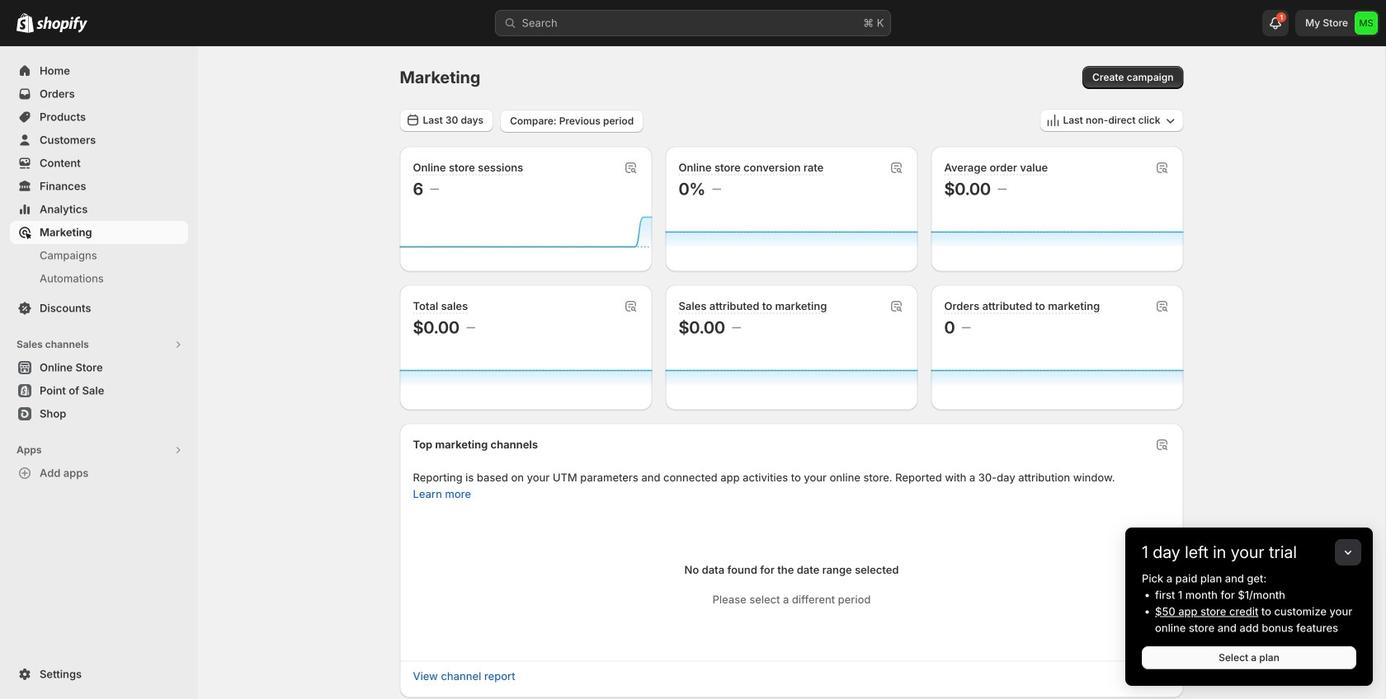 Task type: locate. For each thing, give the bounding box(es) containing it.
shopify image
[[17, 13, 34, 33]]

my store image
[[1355, 12, 1378, 35]]

shopify image
[[36, 16, 87, 33]]



